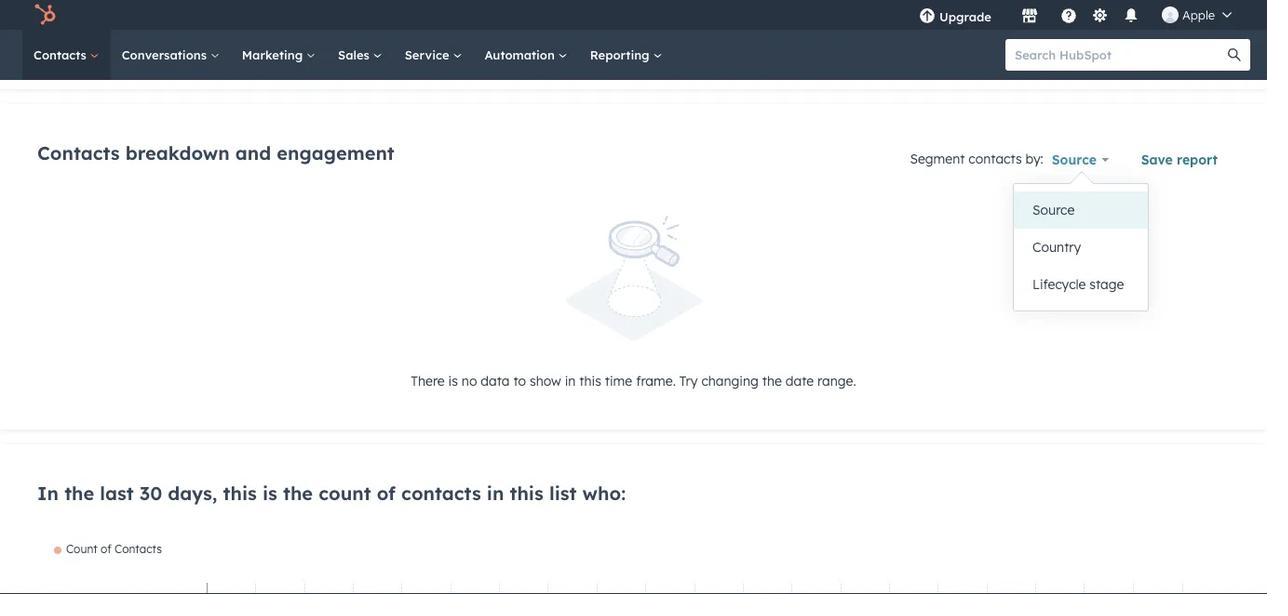 Task type: describe. For each thing, give the bounding box(es) containing it.
country
[[1033, 239, 1081, 256]]

contacts for contacts breakdown and engagement
[[37, 141, 120, 165]]

bob builder image
[[1162, 7, 1179, 23]]

2 horizontal spatial this
[[579, 373, 601, 389]]

contacts breakdown and engagement
[[37, 141, 395, 165]]

conversations link
[[111, 30, 231, 80]]

1 horizontal spatial is
[[448, 373, 458, 389]]

0 horizontal spatial this
[[223, 482, 257, 505]]

contacts for contacts
[[34, 47, 90, 62]]

service
[[405, 47, 453, 62]]

country button
[[1014, 229, 1148, 266]]

search image
[[1228, 48, 1241, 61]]

marketing link
[[231, 30, 327, 80]]

save
[[1141, 152, 1173, 168]]

in the last 30 days, this is the count of contacts in this list who:
[[37, 482, 626, 505]]

sales link
[[327, 30, 394, 80]]

stage
[[1090, 277, 1124, 293]]

0 horizontal spatial the
[[64, 482, 94, 505]]

date
[[786, 373, 814, 389]]

1 horizontal spatial contacts
[[969, 150, 1022, 167]]

engagement
[[277, 141, 395, 165]]

service link
[[394, 30, 473, 80]]

range.
[[818, 373, 856, 389]]

list box containing source
[[1014, 192, 1148, 304]]

notifications image
[[1123, 8, 1140, 25]]

apple
[[1182, 7, 1215, 22]]

frame.
[[636, 373, 676, 389]]

segment contacts by:
[[910, 150, 1043, 167]]

upgrade image
[[919, 8, 936, 25]]

30
[[139, 482, 162, 505]]

1 horizontal spatial this
[[510, 482, 544, 505]]

upgrade
[[939, 9, 992, 24]]

and
[[235, 141, 271, 165]]

interactive chart image
[[37, 543, 1229, 595]]

data
[[481, 373, 510, 389]]

search button
[[1219, 39, 1250, 71]]

1 vertical spatial in
[[487, 482, 504, 505]]

lifecycle stage button
[[1014, 266, 1148, 304]]

reporting link
[[579, 30, 674, 80]]

help button
[[1053, 0, 1085, 30]]

apple button
[[1151, 0, 1243, 30]]

who:
[[582, 482, 626, 505]]

marketing
[[242, 47, 306, 62]]

1 horizontal spatial the
[[283, 482, 313, 505]]

try
[[679, 373, 698, 389]]

source button
[[1043, 141, 1118, 179]]

breakdown
[[125, 141, 230, 165]]

help image
[[1060, 8, 1077, 25]]

conversations
[[122, 47, 210, 62]]

settings image
[[1092, 8, 1108, 25]]

of
[[377, 482, 396, 505]]

changing
[[701, 373, 759, 389]]

there
[[411, 373, 445, 389]]



Task type: locate. For each thing, give the bounding box(es) containing it.
Search HubSpot search field
[[1006, 39, 1234, 71]]

there is no data to show in this time frame. try changing the date range.
[[411, 373, 856, 389]]

by:
[[1026, 150, 1043, 167]]

settings link
[[1088, 5, 1112, 25]]

source inside popup button
[[1052, 152, 1097, 168]]

hubspot link
[[22, 4, 70, 26]]

segment
[[910, 150, 965, 167]]

1 horizontal spatial in
[[565, 373, 576, 389]]

last
[[100, 482, 134, 505]]

days,
[[168, 482, 217, 505]]

is left count
[[263, 482, 277, 505]]

lifecycle stage
[[1033, 277, 1124, 293]]

show
[[530, 373, 561, 389]]

contacts
[[34, 47, 90, 62], [37, 141, 120, 165]]

lifecycle
[[1033, 277, 1086, 293]]

hubspot image
[[34, 4, 56, 26]]

the right the in
[[64, 482, 94, 505]]

in left the list
[[487, 482, 504, 505]]

to
[[513, 373, 526, 389]]

list box
[[1014, 192, 1148, 304]]

contacts link
[[22, 30, 111, 80]]

in right 'show'
[[565, 373, 576, 389]]

sales
[[338, 47, 373, 62]]

automation
[[485, 47, 558, 62]]

0 vertical spatial source
[[1052, 152, 1097, 168]]

the left count
[[283, 482, 313, 505]]

report
[[1177, 152, 1218, 168]]

list
[[549, 482, 577, 505]]

1 vertical spatial contacts
[[37, 141, 120, 165]]

save report button
[[1129, 141, 1230, 179]]

menu containing apple
[[906, 0, 1245, 30]]

the
[[762, 373, 782, 389], [64, 482, 94, 505], [283, 482, 313, 505]]

source inside button
[[1033, 202, 1075, 218]]

automation link
[[473, 30, 579, 80]]

menu
[[906, 0, 1245, 30]]

0 vertical spatial is
[[448, 373, 458, 389]]

None field
[[1014, 192, 1148, 304]]

none field containing source
[[1014, 192, 1148, 304]]

this left the list
[[510, 482, 544, 505]]

0 horizontal spatial is
[[263, 482, 277, 505]]

in
[[37, 482, 59, 505]]

1 vertical spatial contacts
[[401, 482, 481, 505]]

marketplaces image
[[1021, 8, 1038, 25]]

0 vertical spatial in
[[565, 373, 576, 389]]

source
[[1052, 152, 1097, 168], [1033, 202, 1075, 218]]

contacts left by:
[[969, 150, 1022, 167]]

1 vertical spatial is
[[263, 482, 277, 505]]

no
[[462, 373, 477, 389]]

is
[[448, 373, 458, 389], [263, 482, 277, 505]]

reporting
[[590, 47, 653, 62]]

count
[[319, 482, 371, 505]]

contacts right of
[[401, 482, 481, 505]]

0 vertical spatial contacts
[[969, 150, 1022, 167]]

save report
[[1141, 152, 1218, 168]]

source up country
[[1033, 202, 1075, 218]]

0 vertical spatial contacts
[[34, 47, 90, 62]]

source button
[[1014, 192, 1148, 229]]

notifications button
[[1115, 0, 1147, 30]]

2 horizontal spatial the
[[762, 373, 782, 389]]

in
[[565, 373, 576, 389], [487, 482, 504, 505]]

this right days,
[[223, 482, 257, 505]]

contacts
[[969, 150, 1022, 167], [401, 482, 481, 505]]

time
[[605, 373, 632, 389]]

the left date at the right bottom of page
[[762, 373, 782, 389]]

1 vertical spatial source
[[1033, 202, 1075, 218]]

0 horizontal spatial contacts
[[401, 482, 481, 505]]

0 horizontal spatial in
[[487, 482, 504, 505]]

marketplaces button
[[1010, 0, 1049, 30]]

this
[[579, 373, 601, 389], [223, 482, 257, 505], [510, 482, 544, 505]]

source right by:
[[1052, 152, 1097, 168]]

is left no
[[448, 373, 458, 389]]

this left the time
[[579, 373, 601, 389]]



Task type: vqa. For each thing, say whether or not it's contained in the screenshot.
help icon
yes



